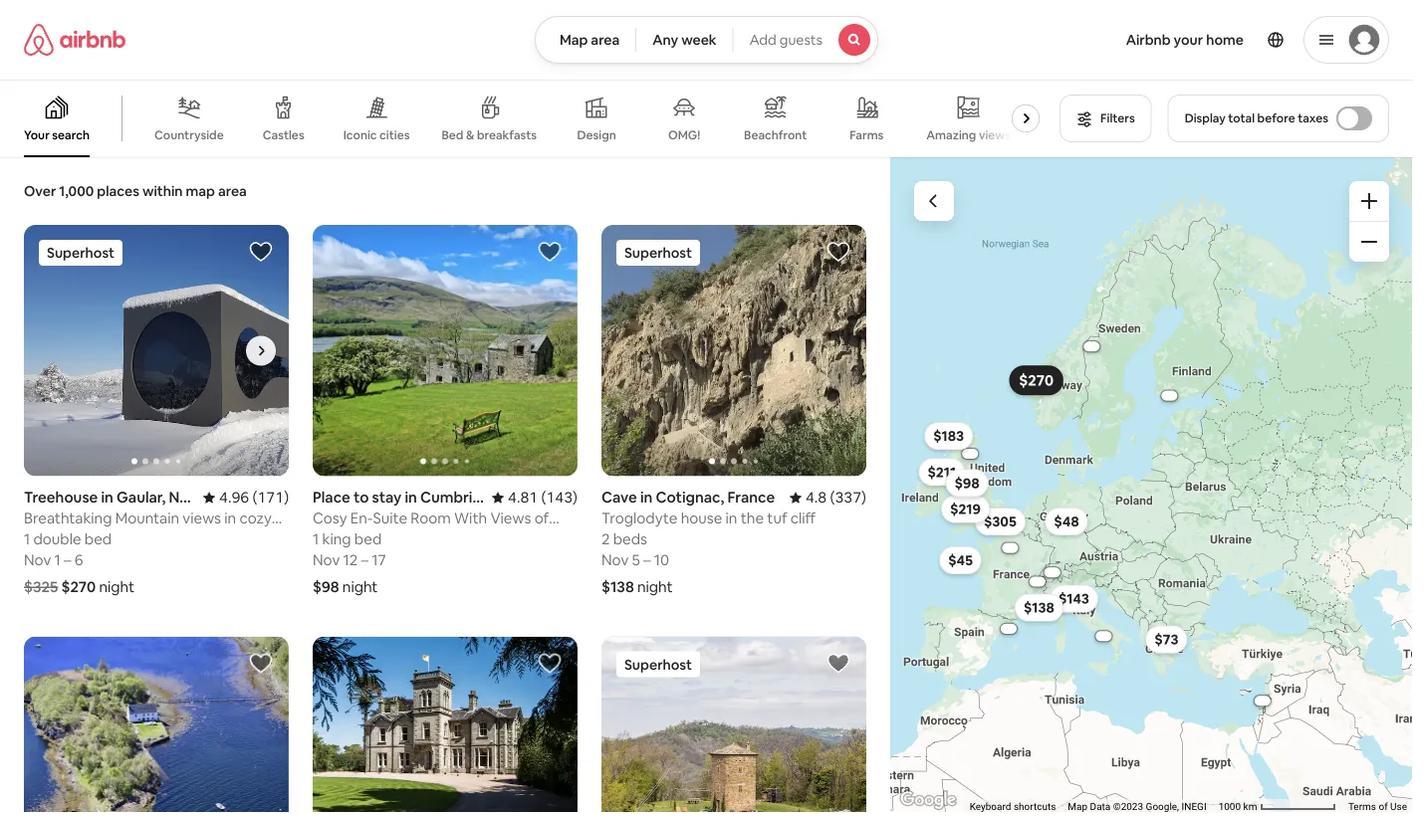 Task type: locate. For each thing, give the bounding box(es) containing it.
add to wishlist: place to stay in cumbria, uk image
[[538, 240, 562, 264]]

week
[[681, 31, 717, 49]]

$73
[[1155, 631, 1179, 649]]

0 horizontal spatial night
[[99, 578, 134, 597]]

taxes
[[1298, 111, 1329, 126]]

0 vertical spatial map
[[560, 31, 588, 49]]

bed inside 1 king bed nov 12 – 17 $98 night
[[354, 530, 382, 549]]

nov left 5 in the left bottom of the page
[[602, 551, 629, 570]]

1 horizontal spatial area
[[591, 31, 620, 49]]

– left "17"
[[361, 551, 369, 570]]

$219
[[950, 501, 981, 519]]

1 horizontal spatial night
[[342, 578, 378, 597]]

zoom in image
[[1362, 193, 1377, 209]]

1 night from the left
[[99, 578, 134, 597]]

nov up $325
[[24, 551, 51, 570]]

bed up "17"
[[354, 530, 382, 549]]

$305 button
[[975, 508, 1026, 536]]

2 horizontal spatial nov
[[602, 551, 629, 570]]

bed for 6
[[84, 530, 112, 549]]

add
[[750, 31, 777, 49]]

1 horizontal spatial $270
[[1019, 371, 1054, 390]]

add to wishlist: island in badachro, uk image
[[249, 652, 273, 676]]

$219 button
[[941, 496, 990, 524]]

bed & breakfasts
[[442, 127, 537, 143]]

(337)
[[830, 488, 866, 508]]

0 horizontal spatial in
[[640, 488, 653, 508]]

nov down king
[[313, 551, 340, 570]]

bed for 17
[[354, 530, 382, 549]]

in up troglodyte
[[640, 488, 653, 508]]

0 vertical spatial area
[[591, 31, 620, 49]]

keyboard shortcuts button
[[970, 800, 1056, 814]]

cliff
[[791, 509, 816, 529]]

3 nov from the left
[[602, 551, 629, 570]]

cave in cotignac, france troglodyte house in the tuf cliff 2 beds nov 5 – 10 $138 night
[[602, 488, 816, 597]]

$270 button
[[1009, 366, 1064, 396]]

0 horizontal spatial $98
[[313, 578, 339, 597]]

0 horizontal spatial bed
[[84, 530, 112, 549]]

cities
[[380, 127, 410, 143]]

4.8 out of 5 average rating,  337 reviews image
[[790, 488, 866, 508]]

0 horizontal spatial 1
[[24, 530, 30, 549]]

google map
showing 34 stays. region
[[890, 157, 1413, 814]]

over
[[24, 182, 56, 200]]

bed inside 1 double bed nov 1 – 6 $325 $270 night
[[84, 530, 112, 549]]

area inside map area button
[[591, 31, 620, 49]]

$98 down king
[[313, 578, 339, 597]]

1 horizontal spatial $138
[[1024, 599, 1055, 617]]

10
[[654, 551, 669, 570]]

area left any
[[591, 31, 620, 49]]

1 horizontal spatial $98
[[955, 475, 980, 493]]

$138 down 5 in the left bottom of the page
[[602, 578, 634, 597]]

map
[[560, 31, 588, 49], [1068, 801, 1088, 813]]

troglodyte
[[602, 509, 678, 529]]

map for map data ©2023 google, inegi
[[1068, 801, 1088, 813]]

add guests button
[[733, 16, 878, 64]]

1000
[[1219, 801, 1241, 813]]

1 vertical spatial map
[[1068, 801, 1088, 813]]

0 vertical spatial $98
[[955, 475, 980, 493]]

terms of use link
[[1348, 801, 1407, 813]]

tuf
[[767, 509, 787, 529]]

4.8
[[806, 488, 827, 508]]

nov for double
[[24, 551, 51, 570]]

1 inside 1 king bed nov 12 – 17 $98 night
[[313, 530, 319, 549]]

$138 inside cave in cotignac, france troglodyte house in the tuf cliff 2 beds nov 5 – 10 $138 night
[[602, 578, 634, 597]]

0 horizontal spatial area
[[218, 182, 247, 200]]

$45 button
[[939, 547, 982, 575]]

airbnb your home link
[[1114, 19, 1256, 61]]

2 night from the left
[[342, 578, 378, 597]]

1 vertical spatial $270
[[61, 578, 96, 597]]

airbnb your home
[[1126, 31, 1244, 49]]

bed
[[84, 530, 112, 549], [354, 530, 382, 549]]

2 horizontal spatial –
[[643, 551, 651, 570]]

1 horizontal spatial map
[[1068, 801, 1088, 813]]

1 bed from the left
[[84, 530, 112, 549]]

nov inside 1 king bed nov 12 – 17 $98 night
[[313, 551, 340, 570]]

1 left king
[[313, 530, 319, 549]]

2 bed from the left
[[354, 530, 382, 549]]

group
[[0, 80, 1048, 157], [24, 225, 289, 477], [313, 225, 578, 477], [602, 225, 866, 477], [24, 637, 289, 814], [313, 637, 578, 814], [602, 637, 866, 814]]

1 vertical spatial $138
[[1024, 599, 1055, 617]]

places
[[97, 182, 139, 200]]

$270 inside button
[[1019, 371, 1054, 390]]

google image
[[895, 788, 961, 814]]

4.81 out of 5 average rating,  143 reviews image
[[492, 488, 578, 508]]

$270
[[1019, 371, 1054, 390], [61, 578, 96, 597]]

– inside 1 double bed nov 1 – 6 $325 $270 night
[[64, 551, 71, 570]]

breakfasts
[[477, 127, 537, 143]]

$98 up $219 button
[[955, 475, 980, 493]]

any week
[[653, 31, 717, 49]]

0 vertical spatial $270
[[1019, 371, 1054, 390]]

your
[[24, 127, 50, 143]]

home
[[1206, 31, 1244, 49]]

over 1,000 places within map area
[[24, 182, 247, 200]]

2 horizontal spatial night
[[637, 578, 673, 597]]

0 vertical spatial $138
[[602, 578, 634, 597]]

$98
[[955, 475, 980, 493], [313, 578, 339, 597]]

display total before taxes
[[1185, 111, 1329, 126]]

0 horizontal spatial map
[[560, 31, 588, 49]]

night right $325
[[99, 578, 134, 597]]

in left the
[[726, 509, 737, 529]]

1 vertical spatial area
[[218, 182, 247, 200]]

map inside button
[[560, 31, 588, 49]]

bed
[[442, 127, 464, 143]]

2 nov from the left
[[313, 551, 340, 570]]

1 – from the left
[[64, 551, 71, 570]]

night down 12
[[342, 578, 378, 597]]

any week button
[[636, 16, 734, 64]]

zoom out image
[[1362, 234, 1377, 250]]

nov inside 1 double bed nov 1 – 6 $325 $270 night
[[24, 551, 51, 570]]

nov
[[24, 551, 51, 570], [313, 551, 340, 570], [602, 551, 629, 570]]

$138
[[602, 578, 634, 597], [1024, 599, 1055, 617]]

map left any
[[560, 31, 588, 49]]

0 horizontal spatial $138
[[602, 578, 634, 597]]

$270 inside 1 double bed nov 1 – 6 $325 $270 night
[[61, 578, 96, 597]]

$211 button
[[919, 458, 965, 486]]

1 horizontal spatial bed
[[354, 530, 382, 549]]

iconic
[[343, 127, 377, 143]]

– inside cave in cotignac, france troglodyte house in the tuf cliff 2 beds nov 5 – 10 $138 night
[[643, 551, 651, 570]]

4.81
[[508, 488, 538, 508]]

total
[[1228, 111, 1255, 126]]

area
[[591, 31, 620, 49], [218, 182, 247, 200]]

–
[[64, 551, 71, 570], [361, 551, 369, 570], [643, 551, 651, 570]]

2 horizontal spatial 1
[[313, 530, 319, 549]]

1 vertical spatial $98
[[313, 578, 339, 597]]

None search field
[[535, 16, 878, 64]]

3 night from the left
[[637, 578, 673, 597]]

map data ©2023 google, inegi
[[1068, 801, 1207, 813]]

(143)
[[541, 488, 578, 508]]

map left data
[[1068, 801, 1088, 813]]

$45
[[948, 552, 973, 570]]

0 horizontal spatial $270
[[61, 578, 96, 597]]

0 horizontal spatial –
[[64, 551, 71, 570]]

1 horizontal spatial –
[[361, 551, 369, 570]]

– left 6
[[64, 551, 71, 570]]

bed right double
[[84, 530, 112, 549]]

0 horizontal spatial nov
[[24, 551, 51, 570]]

1 vertical spatial in
[[726, 509, 737, 529]]

– right 5 in the left bottom of the page
[[643, 551, 651, 570]]

1 down double
[[54, 551, 61, 570]]

group containing iconic cities
[[0, 80, 1048, 157]]

1
[[24, 530, 30, 549], [313, 530, 319, 549], [54, 551, 61, 570]]

3 – from the left
[[643, 551, 651, 570]]

1 left double
[[24, 530, 30, 549]]

map area
[[560, 31, 620, 49]]

night down "10"
[[637, 578, 673, 597]]

0 vertical spatial in
[[640, 488, 653, 508]]

$138 left $143
[[1024, 599, 1055, 617]]

google,
[[1146, 801, 1179, 813]]

– inside 1 king bed nov 12 – 17 $98 night
[[361, 551, 369, 570]]

1 horizontal spatial nov
[[313, 551, 340, 570]]

map
[[186, 182, 215, 200]]

1 nov from the left
[[24, 551, 51, 570]]

4.8 (337)
[[806, 488, 866, 508]]

area right map at top
[[218, 182, 247, 200]]

2 – from the left
[[361, 551, 369, 570]]

nov inside cave in cotignac, france troglodyte house in the tuf cliff 2 beds nov 5 – 10 $138 night
[[602, 551, 629, 570]]



Task type: describe. For each thing, give the bounding box(es) containing it.
1 horizontal spatial in
[[726, 509, 737, 529]]

6
[[75, 551, 83, 570]]

12
[[343, 551, 358, 570]]

amazing
[[927, 127, 976, 143]]

2
[[602, 530, 610, 549]]

add to wishlist: cave in cotignac, france image
[[827, 240, 851, 264]]

beachfront
[[744, 127, 807, 143]]

nov for king
[[313, 551, 340, 570]]

$73 button
[[1146, 626, 1188, 654]]

&
[[466, 127, 474, 143]]

4.81 (143)
[[508, 488, 578, 508]]

filters button
[[1060, 95, 1152, 142]]

– for 17
[[361, 551, 369, 570]]

any
[[653, 31, 678, 49]]

1 double bed nov 1 – 6 $325 $270 night
[[24, 530, 134, 597]]

1,000
[[59, 182, 94, 200]]

none search field containing map area
[[535, 16, 878, 64]]

4.96
[[219, 488, 249, 508]]

4.96 out of 5 average rating,  171 reviews image
[[203, 488, 289, 508]]

of
[[1379, 801, 1388, 813]]

cave
[[602, 488, 637, 508]]

$138 inside $138 button
[[1024, 599, 1055, 617]]

terms
[[1348, 801, 1376, 813]]

omg!
[[668, 127, 700, 143]]

keyboard shortcuts
[[970, 801, 1056, 813]]

shortcuts
[[1014, 801, 1056, 813]]

– for 6
[[64, 551, 71, 570]]

1000 km
[[1219, 801, 1260, 813]]

add guests
[[750, 31, 823, 49]]

search
[[52, 127, 90, 143]]

map for map area
[[560, 31, 588, 49]]

$98 inside button
[[955, 475, 980, 493]]

keyboard
[[970, 801, 1011, 813]]

5
[[632, 551, 640, 570]]

the
[[741, 509, 764, 529]]

$143
[[1059, 590, 1089, 608]]

guests
[[780, 31, 823, 49]]

beds
[[613, 530, 647, 549]]

1 horizontal spatial 1
[[54, 551, 61, 570]]

amazing views
[[927, 127, 1011, 143]]

castles
[[263, 127, 304, 143]]

$211
[[928, 463, 956, 481]]

$183 button
[[924, 422, 973, 450]]

night inside 1 king bed nov 12 – 17 $98 night
[[342, 578, 378, 597]]

farms
[[850, 127, 884, 143]]

night inside 1 double bed nov 1 – 6 $325 $270 night
[[99, 578, 134, 597]]

17
[[372, 551, 386, 570]]

map area button
[[535, 16, 637, 64]]

$183
[[933, 427, 964, 445]]

display total before taxes button
[[1168, 95, 1389, 142]]

data
[[1090, 801, 1111, 813]]

$325
[[24, 578, 58, 597]]

1 king bed nov 12 – 17 $98 night
[[313, 530, 386, 597]]

$305
[[984, 513, 1017, 531]]

within
[[142, 182, 183, 200]]

1 for 1 double bed nov 1 – 6 $325 $270 night
[[24, 530, 30, 549]]

$138 button
[[1015, 594, 1064, 622]]

km
[[1244, 801, 1257, 813]]

1 for 1 king bed nov 12 – 17 $98 night
[[313, 530, 319, 549]]

$48 button
[[1045, 508, 1088, 536]]

filters
[[1101, 111, 1135, 126]]

profile element
[[902, 0, 1389, 80]]

house
[[681, 509, 722, 529]]

terms of use
[[1348, 801, 1407, 813]]

add to wishlist: treehouse in gaular, norway image
[[249, 240, 273, 264]]

airbnb
[[1126, 31, 1171, 49]]

double
[[33, 530, 81, 549]]

$143 button
[[1050, 585, 1098, 613]]

add to wishlist: castle in fife, uk image
[[538, 652, 562, 676]]

©2023
[[1113, 801, 1143, 813]]

1000 km button
[[1213, 800, 1342, 814]]

design
[[577, 127, 616, 143]]

cotignac,
[[656, 488, 724, 508]]

use
[[1390, 801, 1407, 813]]

(171)
[[253, 488, 289, 508]]

add to wishlist: tower in gombola, italy image
[[827, 652, 851, 676]]

$48
[[1054, 513, 1079, 531]]

$98 button
[[946, 470, 989, 497]]

your
[[1174, 31, 1203, 49]]

countryside
[[154, 127, 224, 143]]

your search
[[24, 127, 90, 143]]

display
[[1185, 111, 1226, 126]]

views
[[979, 127, 1011, 143]]

$98 inside 1 king bed nov 12 – 17 $98 night
[[313, 578, 339, 597]]

iconic cities
[[343, 127, 410, 143]]

inegi
[[1182, 801, 1207, 813]]

night inside cave in cotignac, france troglodyte house in the tuf cliff 2 beds nov 5 – 10 $138 night
[[637, 578, 673, 597]]

france
[[727, 488, 775, 508]]



Task type: vqa. For each thing, say whether or not it's contained in the screenshot.
bottom What
no



